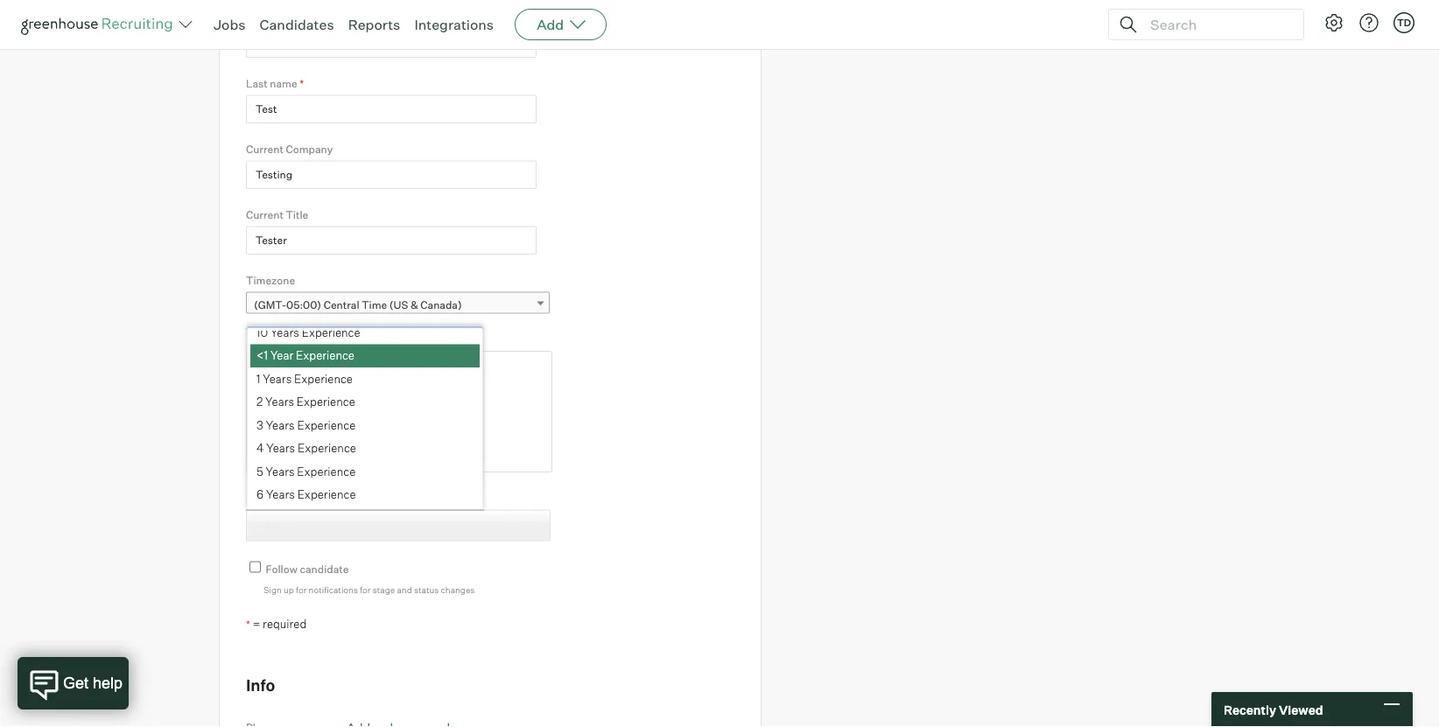 Task type: describe. For each thing, give the bounding box(es) containing it.
6
[[256, 487, 264, 501]]

integrations
[[414, 16, 494, 33]]

6 years experience
[[256, 487, 356, 501]]

add
[[537, 16, 564, 33]]

central
[[324, 298, 359, 311]]

05:00)
[[286, 298, 321, 311]]

4 years experience option
[[250, 437, 480, 460]]

2 years experience
[[256, 394, 355, 408]]

sign up for notifications for stage and status changes
[[263, 584, 475, 595]]

<1 year experience
[[256, 348, 355, 362]]

integrations link
[[414, 16, 494, 33]]

years for 5
[[266, 464, 295, 478]]

tags
[[299, 492, 323, 505]]

years for 10
[[270, 325, 299, 339]]

1
[[256, 371, 260, 385]]

1 years experience
[[256, 371, 353, 385]]

5 years experience option
[[250, 460, 480, 483]]

recently
[[1224, 702, 1276, 718]]

<1 year experience option
[[250, 344, 480, 367]]

years for 1
[[263, 371, 292, 385]]

experience for 3 years experience
[[297, 417, 356, 431]]

Search text field
[[1146, 12, 1288, 37]]

canada)
[[420, 298, 462, 311]]

3 years experience option
[[250, 413, 480, 437]]

&
[[411, 298, 418, 311]]

test­
[[255, 360, 284, 374]]

td
[[1397, 17, 1411, 28]]

required
[[263, 617, 307, 631]]

4
[[256, 441, 264, 455]]

10 years experience
[[256, 325, 360, 339]]

(us
[[389, 298, 408, 311]]

years for 3
[[266, 417, 295, 431]]

title
[[286, 208, 308, 221]]

(gmt-05:00) central time (us & canada)
[[254, 298, 462, 311]]

stage
[[373, 584, 395, 595]]

experience for 4 years experience
[[298, 441, 356, 455]]

* = required
[[246, 617, 307, 631]]

* inside * = required
[[246, 618, 250, 631]]

10
[[256, 325, 268, 339]]

2 years experience option
[[250, 390, 480, 413]]

2
[[256, 394, 263, 408]]

reports
[[348, 16, 400, 33]]

* for first name *
[[301, 12, 305, 25]]

notes
[[246, 333, 275, 346]]

info
[[246, 676, 275, 695]]

5 years experience
[[256, 464, 356, 478]]

experience for <1 year experience
[[296, 348, 355, 362]]

configure image
[[1324, 12, 1345, 33]]

current for current company
[[246, 143, 284, 156]]

first name *
[[246, 12, 305, 25]]

greenhouse recruiting image
[[21, 14, 179, 35]]

follow
[[266, 562, 298, 575]]

years for 2
[[265, 394, 294, 408]]

5
[[256, 464, 263, 478]]

* for last name *
[[300, 77, 304, 90]]



Task type: vqa. For each thing, say whether or not it's contained in the screenshot.
4 Years Experience
yes



Task type: locate. For each thing, give the bounding box(es) containing it.
0 vertical spatial *
[[301, 12, 305, 25]]

experience
[[302, 325, 360, 339], [296, 348, 355, 362], [294, 371, 353, 385], [297, 394, 355, 408], [297, 417, 356, 431], [298, 441, 356, 455], [297, 464, 356, 478], [297, 487, 356, 501]]

td button
[[1390, 9, 1418, 37]]

candidates link
[[260, 16, 334, 33]]

3 years experience
[[256, 417, 356, 431]]

years inside "option"
[[265, 394, 294, 408]]

candidate tags
[[246, 492, 323, 505]]

2 for from the left
[[360, 584, 371, 595]]

years right 3
[[266, 417, 295, 431]]

years right 4
[[266, 441, 295, 455]]

(gmt-
[[254, 298, 286, 311]]

=
[[253, 617, 260, 631]]

current title
[[246, 208, 308, 221]]

candidate
[[246, 492, 296, 505]]

reports link
[[348, 16, 400, 33]]

None text field
[[247, 511, 545, 540]]

first
[[246, 12, 269, 25]]

0 vertical spatial name
[[271, 12, 298, 25]]

changes
[[441, 584, 475, 595]]

6 years experience option
[[250, 483, 480, 506]]

current left company
[[246, 143, 284, 156]]

sign
[[263, 584, 282, 595]]

None text field
[[246, 29, 537, 58], [246, 95, 537, 123], [246, 161, 537, 189], [246, 226, 537, 255], [246, 29, 537, 58], [246, 95, 537, 123], [246, 161, 537, 189], [246, 226, 537, 255]]

jobs link
[[214, 16, 246, 33]]

name right the "first"
[[271, 12, 298, 25]]

experience for 6 years experience
[[297, 487, 356, 501]]

years right 1
[[263, 371, 292, 385]]

experience for 2 years experience
[[297, 394, 355, 408]]

timezone
[[246, 274, 295, 287]]

experience up 3 years experience
[[297, 394, 355, 408]]

name for last
[[270, 77, 297, 90]]

3
[[256, 417, 263, 431]]

and
[[397, 584, 412, 595]]

current for current title
[[246, 208, 284, 221]]

status
[[414, 584, 439, 595]]

1 vertical spatial *
[[300, 77, 304, 90]]

add button
[[515, 9, 607, 40]]

name right last
[[270, 77, 297, 90]]

years inside option
[[266, 464, 295, 478]]

current
[[246, 143, 284, 156], [246, 208, 284, 221]]

* left =
[[246, 618, 250, 631]]

experience for 5 years experience
[[297, 464, 356, 478]]

0 horizontal spatial for
[[296, 584, 307, 595]]

current company
[[246, 143, 333, 156]]

experience down 'central'
[[302, 325, 360, 339]]

1 horizontal spatial for
[[360, 584, 371, 595]]

for
[[296, 584, 307, 595], [360, 584, 371, 595]]

td button
[[1394, 12, 1415, 33]]

<1
[[256, 348, 268, 362]]

for left stage
[[360, 584, 371, 595]]

1 years experience option
[[250, 367, 480, 390]]

Notes text field
[[246, 351, 552, 473]]

1 for from the left
[[296, 584, 307, 595]]

candidate
[[300, 562, 349, 575]]

(gmt-05:00) central time (us & canada) link
[[246, 292, 550, 317]]

experience down 10 years experience
[[296, 348, 355, 362]]

experience down "5 years experience"
[[297, 487, 356, 501]]

years right 2
[[265, 394, 294, 408]]

last name *
[[246, 77, 304, 90]]

years right 5
[[266, 464, 295, 478]]

recently viewed
[[1224, 702, 1323, 718]]

* right the "first"
[[301, 12, 305, 25]]

experience down 4 years experience
[[297, 464, 356, 478]]

Follow candidate checkbox
[[249, 561, 261, 573]]

1 vertical spatial current
[[246, 208, 284, 221]]

follow candidate
[[266, 562, 349, 575]]

current left title
[[246, 208, 284, 221]]

for right up
[[296, 584, 307, 595]]

experience for 10 years experience
[[302, 325, 360, 339]]

company
[[286, 143, 333, 156]]

10 years experience option
[[250, 321, 480, 344]]

viewed
[[1279, 702, 1323, 718]]

last
[[246, 77, 268, 90]]

experience for 1 years experience
[[294, 371, 353, 385]]

1 current from the top
[[246, 143, 284, 156]]

years right the 10
[[270, 325, 299, 339]]

year
[[270, 348, 293, 362]]

experience down 3 years experience
[[298, 441, 356, 455]]

1 vertical spatial name
[[270, 77, 297, 90]]

years right "6"
[[266, 487, 295, 501]]

experience up 2 years experience
[[294, 371, 353, 385]]

time
[[362, 298, 387, 311]]

0 vertical spatial current
[[246, 143, 284, 156]]

jobs
[[214, 16, 246, 33]]

2 vertical spatial *
[[246, 618, 250, 631]]

experience inside option
[[297, 464, 356, 478]]

notifications
[[309, 584, 358, 595]]

name for first
[[271, 12, 298, 25]]

*
[[301, 12, 305, 25], [300, 77, 304, 90], [246, 618, 250, 631]]

name
[[271, 12, 298, 25], [270, 77, 297, 90]]

experience up 4 years experience
[[297, 417, 356, 431]]

4 years experience
[[256, 441, 356, 455]]

2 current from the top
[[246, 208, 284, 221]]

* right last
[[300, 77, 304, 90]]

up
[[284, 584, 294, 595]]

experience inside "option"
[[297, 394, 355, 408]]

years for 6
[[266, 487, 295, 501]]

years
[[270, 325, 299, 339], [263, 371, 292, 385], [265, 394, 294, 408], [266, 417, 295, 431], [266, 441, 295, 455], [266, 464, 295, 478], [266, 487, 295, 501]]

years for 4
[[266, 441, 295, 455]]

candidates
[[260, 16, 334, 33]]



